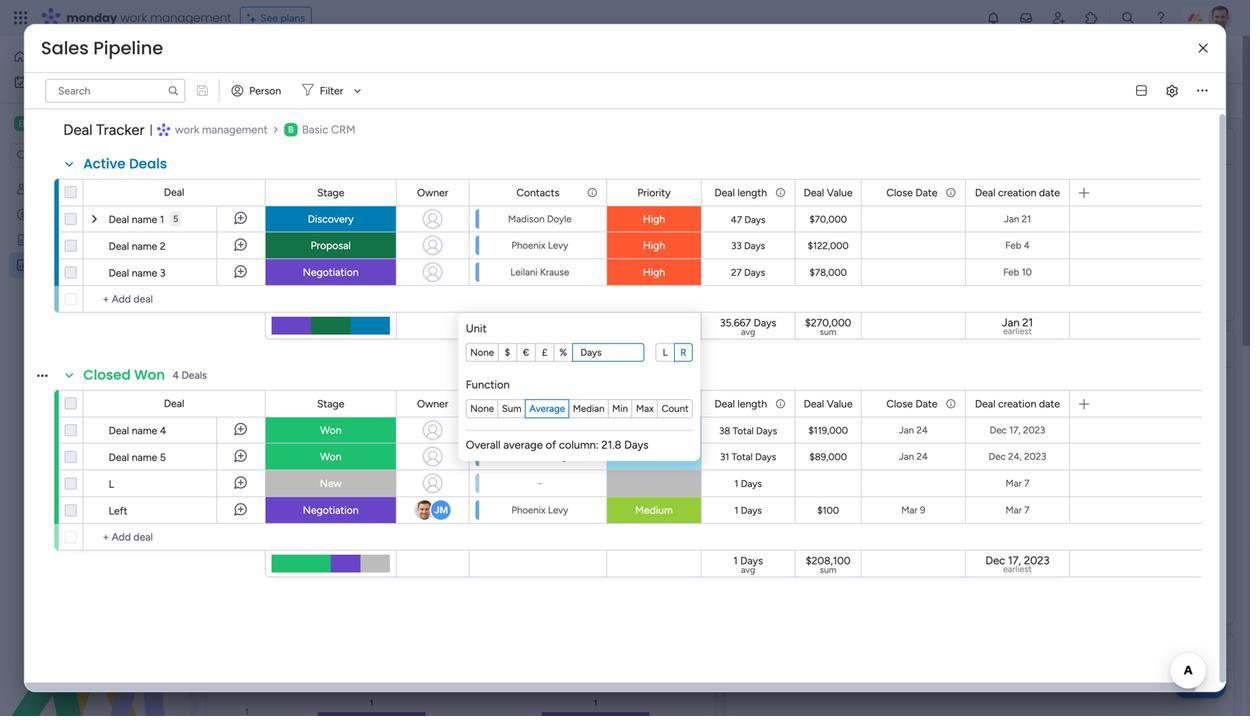 Task type: vqa. For each thing, say whether or not it's contained in the screenshot.
1st sum from the bottom
yes



Task type: locate. For each thing, give the bounding box(es) containing it.
1 vertical spatial close date
[[887, 398, 938, 411]]

1 + add deal text field from the top
[[91, 291, 258, 309]]

min
[[613, 403, 628, 415]]

feb left 10 at right top
[[1004, 267, 1020, 278]]

dashboard down started
[[62, 259, 112, 272]]

l up left on the left bottom of the page
[[109, 478, 114, 491]]

17, for dec 17, 2023
[[1010, 425, 1021, 437]]

1 none from the top
[[471, 347, 494, 359]]

0 vertical spatial 4
[[1024, 240, 1030, 252]]

leilani
[[511, 267, 538, 278], [511, 425, 538, 437]]

name for 3
[[132, 267, 157, 280]]

21 inside jan 21 earliest
[[1023, 316, 1034, 330]]

0 horizontal spatial work
[[51, 76, 74, 88]]

0 vertical spatial 24
[[917, 425, 928, 437]]

0 horizontal spatial basic crm
[[34, 117, 92, 131]]

2 none from the top
[[471, 403, 494, 415]]

1 deal length field from the top
[[711, 185, 771, 201]]

2023 inside dec 17, 2023 earliest
[[1024, 554, 1050, 568]]

1 column information image from the left
[[587, 187, 599, 199]]

0 horizontal spatial l
[[109, 478, 114, 491]]

1 vertical spatial date
[[1040, 398, 1061, 411]]

1 vertical spatial deal value field
[[800, 396, 857, 412]]

total for low
[[733, 425, 754, 437]]

1 vertical spatial priority
[[638, 398, 671, 411]]

5 down deal name 4
[[160, 452, 166, 464]]

deal creation date field up jan 21
[[972, 185, 1064, 201]]

high
[[643, 213, 665, 226], [643, 239, 665, 252], [643, 266, 665, 279]]

sales up my work
[[41, 36, 89, 61]]

1 vertical spatial high
[[643, 239, 665, 252]]

1 sum from the top
[[820, 327, 837, 338]]

sales dashboard up filter popup button
[[224, 43, 423, 76]]

my down search in workspace field
[[35, 183, 49, 196]]

0 vertical spatial krause
[[540, 267, 570, 278]]

0 horizontal spatial column information image
[[587, 187, 599, 199]]

2 vertical spatial value
[[827, 398, 853, 411]]

phoenix levy down '-'
[[512, 505, 569, 517]]

crm up search in workspace field
[[66, 117, 92, 131]]

management up pipeline
[[150, 9, 231, 26]]

0 vertical spatial avg
[[741, 327, 756, 338]]

krause up overall average of column: 21.8 days
[[540, 425, 570, 437]]

person
[[249, 84, 281, 97]]

21 down 10 at right top
[[1023, 316, 1034, 330]]

3 phoenix levy from the top
[[512, 505, 569, 517]]

pipeline
[[93, 36, 163, 61]]

crm
[[66, 117, 92, 131], [331, 123, 356, 136]]

1 owner from the top
[[417, 186, 449, 199]]

search image
[[168, 85, 179, 97]]

1 horizontal spatial 4
[[1024, 240, 1030, 252]]

krause down doyle
[[540, 267, 570, 278]]

lottie animation element
[[0, 567, 190, 717]]

-
[[538, 478, 542, 490]]

levy down overall average of column: 21.8 days
[[548, 505, 569, 517]]

feb for feb 4
[[1006, 240, 1022, 252]]

total right 31
[[732, 452, 753, 463]]

1 leilani from the top
[[511, 267, 538, 278]]

Deal Value field
[[800, 185, 857, 201], [800, 396, 857, 412]]

basic crm up search in workspace field
[[34, 117, 92, 131]]

0 vertical spatial tracker
[[96, 121, 145, 139]]

home option
[[9, 45, 181, 68]]

1 leilani krause from the top
[[511, 267, 570, 278]]

1 vertical spatial stage field
[[313, 396, 348, 412]]

1 creation from the top
[[999, 186, 1037, 199]]

mar 7
[[1006, 478, 1030, 490], [1006, 505, 1030, 517]]

phoenix down '-'
[[512, 505, 546, 517]]

2 priority field from the top
[[634, 396, 675, 412]]

21 up feb 4
[[1022, 213, 1032, 225]]

leilani krause
[[511, 267, 570, 278], [511, 425, 570, 437]]

2 leilani from the top
[[511, 425, 538, 437]]

$208,000
[[857, 191, 1103, 256]]

10
[[1022, 267, 1032, 278]]

2 length from the top
[[738, 398, 768, 411]]

deal
[[63, 121, 93, 139], [164, 186, 184, 199], [715, 186, 735, 199], [804, 186, 825, 199], [976, 186, 996, 199], [35, 208, 55, 221], [109, 213, 129, 226], [109, 240, 129, 253], [109, 267, 129, 280], [164, 398, 184, 410], [715, 398, 735, 411], [804, 398, 825, 411], [976, 398, 996, 411], [109, 425, 129, 437], [109, 452, 129, 464]]

+ Add deal text field
[[91, 291, 258, 309], [91, 529, 258, 547]]

1 name from the top
[[132, 213, 157, 226]]

Owner field
[[414, 185, 452, 201], [414, 396, 452, 412]]

work right | at the left top
[[175, 123, 199, 136]]

column information image for close date
[[945, 187, 957, 199]]

levy for deal name 2
[[548, 240, 569, 252]]

1 vertical spatial none
[[471, 403, 494, 415]]

2 deal value from the top
[[804, 398, 853, 411]]

1 21 from the top
[[1022, 213, 1032, 225]]

2 deal length from the top
[[715, 398, 768, 411]]

1 vertical spatial earliest
[[1004, 564, 1033, 575]]

l left the r
[[663, 347, 668, 359]]

stage
[[317, 186, 345, 199], [317, 398, 345, 411]]

2 owner field from the top
[[414, 396, 452, 412]]

tracker left | at the left top
[[96, 121, 145, 139]]

0 horizontal spatial workspace image
[[14, 115, 29, 132]]

management down add
[[202, 123, 268, 136]]

1 vertical spatial levy
[[548, 451, 569, 463]]

3 levy from the top
[[548, 505, 569, 517]]

Filter dashboard by text search field
[[45, 79, 185, 103], [444, 89, 580, 113]]

$78,000
[[810, 267, 847, 279]]

+ add deal text field down 3
[[91, 291, 258, 309]]

0 vertical spatial dashboard
[[292, 43, 423, 76]]

owner for 2nd owner field
[[417, 398, 449, 411]]

4 up deal name 5 on the bottom left of the page
[[160, 425, 166, 437]]

0 vertical spatial deal creation date
[[976, 186, 1061, 199]]

none for $
[[471, 347, 494, 359]]

2 horizontal spatial column information image
[[945, 187, 957, 199]]

5 name from the top
[[132, 452, 157, 464]]

1 deal length from the top
[[715, 186, 768, 199]]

priority
[[638, 186, 671, 199], [638, 398, 671, 411]]

crm inside workspace selection element
[[66, 117, 92, 131]]

contacts field up madison doyle
[[513, 185, 563, 201]]

my inside option
[[34, 76, 49, 88]]

0 vertical spatial earliest
[[1004, 326, 1033, 337]]

select product image
[[13, 10, 28, 25]]

closed won
[[83, 366, 165, 385]]

0 vertical spatial 17,
[[1010, 425, 1021, 437]]

basic for the rightmost workspace icon
[[302, 123, 329, 136]]

0 vertical spatial deal length field
[[711, 185, 771, 201]]

length up 47 days
[[738, 186, 768, 199]]

1 horizontal spatial workspace image
[[284, 123, 298, 136]]

low right 21.8
[[645, 451, 664, 463]]

0 vertical spatial low
[[645, 424, 664, 437]]

management
[[150, 9, 231, 26], [202, 123, 268, 136]]

1 close from the top
[[887, 186, 913, 199]]

0 vertical spatial feb
[[1006, 240, 1022, 252]]

deal creation date up dec 17, 2023 at right bottom
[[976, 398, 1061, 411]]

27
[[732, 267, 742, 279]]

sales inside sales dashboard banner
[[224, 43, 286, 76]]

tracker up getting started
[[58, 208, 92, 221]]

2
[[160, 240, 166, 253]]

1 vertical spatial date
[[916, 398, 938, 411]]

dec for won
[[989, 451, 1006, 463]]

basic crm for workspace icon to the left
[[34, 117, 92, 131]]

Close Date field
[[883, 185, 942, 201], [883, 396, 942, 412]]

deal value field for active deals
[[800, 185, 857, 201]]

column information image up 38 total days
[[775, 398, 787, 410]]

4 up 10 at right top
[[1024, 240, 1030, 252]]

basic crm up the average value of won deals in the left top of the page
[[302, 123, 356, 136]]

phoenix levy for left
[[512, 505, 569, 517]]

avg for 35.667
[[741, 327, 756, 338]]

2 priority from the top
[[638, 398, 671, 411]]

2 close date from the top
[[887, 398, 938, 411]]

list box
[[0, 174, 190, 479]]

workspace selection element
[[14, 115, 94, 133]]

public board image
[[16, 233, 30, 247]]

creation up dec 17, 2023 at right bottom
[[999, 398, 1037, 411]]

21
[[1022, 213, 1032, 225], [1023, 316, 1034, 330]]

35.667 days avg
[[720, 317, 777, 338]]

negotiation
[[303, 266, 359, 279], [303, 504, 359, 517]]

1 phoenix from the top
[[512, 240, 546, 252]]

date
[[1040, 186, 1061, 199], [1040, 398, 1061, 411]]

0 vertical spatial levy
[[548, 240, 569, 252]]

b for the rightmost workspace icon
[[288, 124, 294, 135]]

21 for jan 21
[[1022, 213, 1032, 225]]

3 column information image from the left
[[945, 398, 957, 410]]

5 inside button
[[173, 214, 178, 224]]

phoenix down madison
[[512, 240, 546, 252]]

work up pipeline
[[120, 9, 147, 26]]

0 horizontal spatial column information image
[[587, 398, 599, 410]]

2 sum from the top
[[820, 565, 837, 576]]

leilani up average
[[511, 425, 538, 437]]

1 priority field from the top
[[634, 185, 675, 201]]

1 horizontal spatial basic crm
[[302, 123, 356, 136]]

deals down board
[[387, 137, 425, 156]]

0 vertical spatial more dots image
[[1206, 141, 1216, 152]]

1 horizontal spatial crm
[[331, 123, 356, 136]]

2 date from the top
[[916, 398, 938, 411]]

Deal length field
[[711, 185, 771, 201], [711, 396, 771, 412]]

0 vertical spatial more dots image
[[1198, 85, 1208, 96]]

my down home at the top left of the page
[[34, 76, 49, 88]]

more dots image down settings image
[[1206, 141, 1216, 152]]

name up deal name 5 on the bottom left of the page
[[132, 425, 157, 437]]

name up "deal name 2"
[[132, 213, 157, 226]]

deal value field up $119,000
[[800, 396, 857, 412]]

1 vertical spatial owner field
[[414, 396, 452, 412]]

deal length for 1st deal length field from the top
[[715, 186, 768, 199]]

1 vertical spatial stage
[[317, 398, 345, 411]]

1 vertical spatial feb
[[1004, 267, 1020, 278]]

krause
[[540, 267, 570, 278], [540, 425, 570, 437]]

deal tracker down my contacts
[[35, 208, 92, 221]]

l
[[663, 347, 668, 359], [109, 478, 114, 491]]

my contacts
[[35, 183, 95, 196]]

person button
[[226, 79, 290, 103]]

3 name from the top
[[132, 267, 157, 280]]

my
[[34, 76, 49, 88], [35, 183, 49, 196]]

search everything image
[[1121, 10, 1136, 25]]

0 vertical spatial deal creation date field
[[972, 185, 1064, 201]]

1 vertical spatial my
[[35, 183, 49, 196]]

deal length up 38 total days
[[715, 398, 768, 411]]

monday
[[66, 9, 117, 26]]

monday marketplace image
[[1085, 10, 1100, 25]]

average down work management
[[232, 137, 290, 156]]

1 vertical spatial krause
[[540, 425, 570, 437]]

b inside workspace selection element
[[18, 117, 25, 130]]

deal value up $70,000
[[804, 186, 853, 199]]

dashboard up arrow down image
[[292, 43, 423, 76]]

1 horizontal spatial of
[[546, 439, 556, 452]]

sales
[[41, 36, 89, 61], [224, 43, 286, 76], [35, 259, 60, 272]]

0 vertical spatial 7
[[1025, 478, 1030, 490]]

column information image left min
[[587, 398, 599, 410]]

phoenix
[[512, 240, 546, 252], [512, 451, 546, 463], [512, 505, 546, 517]]

earliest inside dec 17, 2023 earliest
[[1004, 564, 1033, 575]]

2023
[[1024, 425, 1046, 437], [1025, 451, 1047, 463], [1024, 554, 1050, 568]]

1 date from the top
[[916, 186, 938, 199]]

0 vertical spatial owner
[[417, 186, 449, 199]]

Stage field
[[313, 185, 348, 201], [313, 396, 348, 412]]

1 phoenix levy from the top
[[512, 240, 569, 252]]

0 vertical spatial + add deal text field
[[91, 291, 258, 309]]

0 horizontal spatial sales dashboard
[[35, 259, 112, 272]]

feb 4
[[1006, 240, 1030, 252]]

levy right average
[[548, 451, 569, 463]]

basic down my work
[[34, 117, 63, 131]]

leilani krause up average
[[511, 425, 570, 437]]

0 vertical spatial leilani krause
[[511, 267, 570, 278]]

name for 1
[[132, 213, 157, 226]]

name for 2
[[132, 240, 157, 253]]

deal creation date
[[976, 186, 1061, 199], [976, 398, 1061, 411]]

+ add deal text field down left on the left bottom of the page
[[91, 529, 258, 547]]

9
[[920, 505, 926, 517]]

my work option
[[9, 70, 181, 94]]

of for column:
[[546, 439, 556, 452]]

1 horizontal spatial average
[[530, 403, 565, 415]]

0 vertical spatial close date field
[[883, 185, 942, 201]]

total right 38
[[733, 425, 754, 437]]

notifications image
[[986, 10, 1001, 25]]

0 vertical spatial none
[[471, 347, 494, 359]]

dashboard
[[292, 43, 423, 76], [62, 259, 112, 272]]

leilani krause down madison doyle
[[511, 267, 570, 278]]

2 stage from the top
[[317, 398, 345, 411]]

my for my work
[[34, 76, 49, 88]]

phoenix up '-'
[[512, 451, 546, 463]]

lottie animation image
[[0, 567, 190, 717]]

contacts down search in workspace field
[[52, 183, 95, 196]]

of down connected
[[336, 137, 349, 156]]

0 vertical spatial mar 7
[[1006, 478, 1030, 490]]

deal value for deals
[[804, 186, 853, 199]]

unit
[[466, 322, 487, 336]]

2 deal creation date from the top
[[976, 398, 1061, 411]]

0 vertical spatial length
[[738, 186, 768, 199]]

2 name from the top
[[132, 240, 157, 253]]

dec
[[990, 425, 1007, 437], [989, 451, 1006, 463], [986, 554, 1006, 568]]

column information image down (deals
[[945, 398, 957, 410]]

total for won
[[732, 452, 753, 463]]

0 vertical spatial my
[[34, 76, 49, 88]]

deal length field up 38 total days
[[711, 396, 771, 412]]

sum inside $270,000 sum
[[820, 327, 837, 338]]

deal value for won
[[804, 398, 853, 411]]

work for my
[[51, 76, 74, 88]]

0 vertical spatial creation
[[999, 186, 1037, 199]]

2 close from the top
[[887, 398, 913, 411]]

17, inside dec 17, 2023 earliest
[[1009, 554, 1022, 568]]

0 vertical spatial owner field
[[414, 185, 452, 201]]

2 deal creation date field from the top
[[972, 396, 1064, 412]]

1 vertical spatial average
[[530, 403, 565, 415]]

sales dashboard down getting started
[[35, 259, 112, 272]]

deal creation date field up dec 17, 2023 at right bottom
[[972, 396, 1064, 412]]

sales up person popup button on the left of page
[[224, 43, 286, 76]]

count
[[662, 403, 689, 415]]

value
[[293, 137, 333, 156], [827, 186, 853, 199], [827, 398, 853, 411]]

24
[[917, 425, 928, 437], [917, 451, 928, 463]]

1 stage field from the top
[[313, 185, 348, 201]]

getting started
[[35, 234, 108, 246]]

sales for |
[[41, 36, 89, 61]]

days inside 1 days avg
[[741, 555, 763, 568]]

deal creation date up jan 21
[[976, 186, 1061, 199]]

1 contacts field from the top
[[513, 185, 563, 201]]

of right average
[[546, 439, 556, 452]]

phoenix levy up '-'
[[512, 451, 569, 463]]

1 more dots image from the top
[[1206, 141, 1216, 152]]

avg inside 1 days avg
[[741, 565, 756, 576]]

deal length for 1st deal length field from the bottom
[[715, 398, 768, 411]]

more dots image
[[1206, 141, 1216, 152], [1206, 648, 1216, 658]]

2 column information image from the left
[[775, 398, 787, 410]]

name down deal name 4
[[132, 452, 157, 464]]

none down 'function'
[[471, 403, 494, 415]]

£
[[542, 347, 548, 359]]

0 vertical spatial date
[[916, 186, 938, 199]]

0 vertical spatial high
[[643, 213, 665, 226]]

1 vertical spatial phoenix levy
[[512, 451, 569, 463]]

1 vertical spatial 24
[[917, 451, 928, 463]]

phoenix levy down madison doyle
[[512, 240, 569, 252]]

$208,100 sum
[[806, 555, 851, 576]]

2 1 days from the top
[[735, 505, 762, 517]]

2023 for low
[[1024, 425, 1046, 437]]

work down home at the top left of the page
[[51, 76, 74, 88]]

basic crm inside workspace selection element
[[34, 117, 92, 131]]

phoenix levy for deal name 2
[[512, 240, 569, 252]]

levy down doyle
[[548, 240, 569, 252]]

deals
[[387, 137, 425, 156], [129, 154, 167, 173]]

2 jan 24 from the top
[[899, 451, 928, 463]]

None search field
[[45, 79, 185, 103], [444, 89, 580, 113], [444, 89, 580, 113]]

0 vertical spatial work
[[120, 9, 147, 26]]

2 vertical spatial levy
[[548, 505, 569, 517]]

1 horizontal spatial work
[[120, 9, 147, 26]]

0 horizontal spatial of
[[336, 137, 349, 156]]

1 deal value field from the top
[[800, 185, 857, 201]]

1 low from the top
[[645, 424, 664, 437]]

1 vertical spatial deal length field
[[711, 396, 771, 412]]

1 priority from the top
[[638, 186, 671, 199]]

deals inside field
[[129, 154, 167, 173]]

1 horizontal spatial column information image
[[775, 187, 787, 199]]

17, for dec 17, 2023 earliest
[[1009, 554, 1022, 568]]

4
[[1024, 240, 1030, 252], [160, 425, 166, 437]]

creation
[[999, 186, 1037, 199], [999, 398, 1037, 411]]

1 vertical spatial work
[[51, 76, 74, 88]]

1 avg from the top
[[741, 327, 756, 338]]

38
[[719, 425, 731, 437]]

1 vertical spatial more dots image
[[1206, 648, 1216, 658]]

2 vertical spatial work
[[175, 123, 199, 136]]

0 horizontal spatial filter dashboard by text search field
[[45, 79, 185, 103]]

deal tracker up 'active' on the left of page
[[63, 121, 145, 139]]

0 vertical spatial total
[[733, 425, 754, 437]]

4 name from the top
[[132, 425, 157, 437]]

2 earliest from the top
[[1004, 564, 1033, 575]]

$70,000
[[810, 214, 847, 226]]

Deal creation date field
[[972, 185, 1064, 201], [972, 396, 1064, 412]]

2 contacts field from the top
[[513, 396, 563, 412]]

2 leilani krause from the top
[[511, 425, 570, 437]]

won inside field
[[134, 366, 165, 385]]

1 vertical spatial owner
[[417, 398, 449, 411]]

0 vertical spatial deal value field
[[800, 185, 857, 201]]

levy
[[548, 240, 569, 252], [548, 451, 569, 463], [548, 505, 569, 517]]

1 vertical spatial avg
[[741, 565, 756, 576]]

0 vertical spatial date
[[1040, 186, 1061, 199]]

2 stage field from the top
[[313, 396, 348, 412]]

feb down jan 21
[[1006, 240, 1022, 252]]

total
[[733, 425, 754, 437], [732, 452, 753, 463]]

2 deal value field from the top
[[800, 396, 857, 412]]

deal length up 47
[[715, 186, 768, 199]]

deal value up $119,000
[[804, 398, 853, 411]]

deal length field up 47
[[711, 185, 771, 201]]

low down the max
[[645, 424, 664, 437]]

0 vertical spatial 1 days
[[735, 478, 762, 490]]

option
[[0, 176, 190, 179]]

5 right deal name 1
[[173, 214, 178, 224]]

dashboard inside banner
[[292, 43, 423, 76]]

Contacts field
[[513, 185, 563, 201], [513, 396, 563, 412]]

deal value field up $70,000
[[800, 185, 857, 201]]

close date
[[887, 186, 938, 199], [887, 398, 938, 411]]

1 levy from the top
[[548, 240, 569, 252]]

won
[[353, 137, 384, 156], [134, 366, 165, 385], [320, 424, 342, 437], [320, 451, 342, 463]]

board
[[395, 95, 422, 108]]

1 high from the top
[[643, 213, 665, 226]]

1 column information image from the left
[[587, 398, 599, 410]]

0 vertical spatial priority field
[[634, 185, 675, 201]]

deal value
[[804, 186, 853, 199], [804, 398, 853, 411]]

value up $119,000
[[827, 398, 853, 411]]

add widget button
[[215, 89, 302, 113]]

Priority field
[[634, 185, 675, 201], [634, 396, 675, 412]]

deals down | at the left top
[[129, 154, 167, 173]]

0 vertical spatial close
[[887, 186, 913, 199]]

value down widget at the left top of the page
[[293, 137, 333, 156]]

more dots image
[[1198, 85, 1208, 96], [1206, 344, 1216, 355]]

1 horizontal spatial sales dashboard
[[224, 43, 423, 76]]

1 vertical spatial deal value
[[804, 398, 853, 411]]

0 vertical spatial l
[[663, 347, 668, 359]]

none down unit
[[471, 347, 494, 359]]

1 mar 7 from the top
[[1006, 478, 1030, 490]]

sum down $100
[[820, 565, 837, 576]]

negotiation down new in the left of the page
[[303, 504, 359, 517]]

3 phoenix from the top
[[512, 505, 546, 517]]

0 vertical spatial phoenix
[[512, 240, 546, 252]]

1 owner field from the top
[[414, 185, 452, 201]]

workspace image
[[14, 115, 29, 132], [284, 123, 298, 136]]

contacts field up average
[[513, 396, 563, 412]]

column information image for deal length
[[775, 398, 787, 410]]

basic up the average value of won deals in the left top of the page
[[302, 123, 329, 136]]

5
[[173, 214, 178, 224], [160, 452, 166, 464]]

0 horizontal spatial b
[[18, 117, 25, 130]]

length
[[738, 186, 768, 199], [738, 398, 768, 411]]

3 column information image from the left
[[945, 187, 957, 199]]

leilani down madison
[[511, 267, 538, 278]]

phoenix levy
[[512, 240, 569, 252], [512, 451, 569, 463], [512, 505, 569, 517]]

new
[[320, 478, 342, 490]]

negotiation down proposal
[[303, 266, 359, 279]]

avg inside 35.667 days avg
[[741, 327, 756, 338]]

2 column information image from the left
[[775, 187, 787, 199]]

name left 2
[[132, 240, 157, 253]]

38 total days
[[719, 425, 778, 437]]

work inside option
[[51, 76, 74, 88]]

2 21 from the top
[[1023, 316, 1034, 330]]

2 owner from the top
[[417, 398, 449, 411]]

1 vertical spatial 21
[[1023, 316, 1034, 330]]

$100
[[818, 505, 840, 517]]

value up $70,000
[[827, 186, 853, 199]]

crm up the average value of won deals in the left top of the page
[[331, 123, 356, 136]]

name left 3
[[132, 267, 157, 280]]

name
[[132, 213, 157, 226], [132, 240, 157, 253], [132, 267, 157, 280], [132, 425, 157, 437], [132, 452, 157, 464]]

0 horizontal spatial crm
[[66, 117, 92, 131]]

sum up revenue
[[820, 327, 837, 338]]

1 deal value from the top
[[804, 186, 853, 199]]

column information image
[[587, 187, 599, 199], [775, 187, 787, 199], [945, 187, 957, 199]]

more dots image up the 'help'
[[1206, 648, 1216, 658]]

31
[[720, 452, 730, 463]]

1 vertical spatial low
[[645, 451, 664, 463]]

2 avg from the top
[[741, 565, 756, 576]]

column information image
[[587, 398, 599, 410], [775, 398, 787, 410], [945, 398, 957, 410]]

deal value field for closed won
[[800, 396, 857, 412]]

sum inside $208,100 sum
[[820, 565, 837, 576]]

basic crm for the rightmost workspace icon
[[302, 123, 356, 136]]

1 krause from the top
[[540, 267, 570, 278]]

value for active deals
[[827, 186, 853, 199]]

owner for 1st owner field
[[417, 186, 449, 199]]

1 vertical spatial 7
[[1025, 505, 1030, 517]]

1 vertical spatial length
[[738, 398, 768, 411]]

creation up jan 21
[[999, 186, 1037, 199]]

terry turtle image
[[1209, 6, 1233, 30]]

jan 21 earliest
[[1002, 316, 1034, 337]]

public dashboard image
[[16, 258, 30, 272]]

1 24 from the top
[[917, 425, 928, 437]]

sum
[[820, 327, 837, 338], [820, 565, 837, 576]]

earliest
[[1004, 326, 1033, 337], [1004, 564, 1033, 575]]

1 earliest from the top
[[1004, 326, 1033, 337]]

basic inside workspace selection element
[[34, 117, 63, 131]]

0 vertical spatial priority
[[638, 186, 671, 199]]

1 horizontal spatial column information image
[[775, 398, 787, 410]]

0 vertical spatial sales dashboard
[[224, 43, 423, 76]]

$122,000
[[808, 240, 849, 252]]

length up 38 total days
[[738, 398, 768, 411]]



Task type: describe. For each thing, give the bounding box(es) containing it.
35.667
[[720, 317, 752, 329]]

doyle
[[547, 213, 572, 225]]

sum
[[502, 403, 522, 415]]

medium
[[636, 504, 673, 517]]

connected
[[342, 95, 393, 108]]

actual revenue by month (deals won)
[[751, 339, 1012, 358]]

$270,000 sum
[[805, 317, 852, 338]]

Closed Won field
[[80, 366, 169, 385]]

madison doyle
[[508, 213, 572, 225]]

jan 21
[[1005, 213, 1032, 225]]

won)
[[977, 339, 1012, 358]]

1 horizontal spatial l
[[663, 347, 668, 359]]

2 mar 7 from the top
[[1006, 505, 1030, 517]]

1 horizontal spatial tracker
[[96, 121, 145, 139]]

basic for workspace icon to the left
[[34, 117, 63, 131]]

getting
[[35, 234, 71, 246]]

left
[[109, 505, 128, 518]]

2 creation from the top
[[999, 398, 1037, 411]]

2 7 from the top
[[1025, 505, 1030, 517]]

function
[[466, 379, 510, 392]]

dec 24, 2023
[[989, 451, 1047, 463]]

close for 1st close date field from the top
[[887, 186, 913, 199]]

average for average value of won deals
[[232, 137, 290, 156]]

0 horizontal spatial tracker
[[58, 208, 92, 221]]

sales for $208,000
[[224, 43, 286, 76]]

value for closed won
[[827, 398, 853, 411]]

see
[[260, 12, 278, 24]]

Sales Dashboard field
[[220, 43, 427, 76]]

2 more dots image from the top
[[1206, 648, 1216, 658]]

33 days
[[732, 240, 766, 252]]

arrow down image
[[349, 82, 367, 100]]

1 negotiation from the top
[[303, 266, 359, 279]]

2 deal length field from the top
[[711, 396, 771, 412]]

2 krause from the top
[[540, 425, 570, 437]]

dec for low
[[990, 425, 1007, 437]]

column information image for close date
[[945, 398, 957, 410]]

1 deal creation date field from the top
[[972, 185, 1064, 201]]

2 + add deal text field from the top
[[91, 529, 258, 547]]

Active Deals field
[[80, 154, 171, 174]]

21 for jan 21 earliest
[[1023, 316, 1034, 330]]

revenue
[[799, 339, 858, 358]]

0 vertical spatial value
[[293, 137, 333, 156]]

earliest inside jan 21 earliest
[[1004, 326, 1033, 337]]

2 phoenix levy from the top
[[512, 451, 569, 463]]

1 vertical spatial 4
[[160, 425, 166, 437]]

average
[[504, 439, 543, 452]]

add
[[242, 95, 261, 108]]

1 1 days from the top
[[735, 478, 762, 490]]

1 vertical spatial deal tracker
[[35, 208, 92, 221]]

2 phoenix from the top
[[512, 451, 546, 463]]

discovery
[[308, 213, 354, 226]]

average for average
[[530, 403, 565, 415]]

31 total days
[[720, 452, 777, 463]]

closed
[[83, 366, 131, 385]]

active
[[83, 154, 126, 173]]

jan inside jan 21 earliest
[[1002, 316, 1020, 330]]

sales dashboard banner
[[197, 36, 1243, 119]]

my work
[[34, 76, 74, 88]]

home
[[33, 50, 61, 63]]

phoenix for left
[[512, 505, 546, 517]]

active deals
[[83, 154, 167, 173]]

2 high from the top
[[643, 239, 665, 252]]

add widget
[[242, 95, 296, 108]]

by
[[861, 339, 878, 358]]

2 date from the top
[[1040, 398, 1061, 411]]

2 low from the top
[[645, 451, 664, 463]]

sales right public dashboard icon
[[35, 259, 60, 272]]

3
[[160, 267, 166, 280]]

deal name 3
[[109, 267, 166, 280]]

1 date from the top
[[1040, 186, 1061, 199]]

median
[[573, 403, 605, 415]]

deal name 4
[[109, 425, 166, 437]]

crm for the rightmost workspace icon
[[331, 123, 356, 136]]

invite members image
[[1052, 10, 1067, 25]]

date for 1st close date field from the bottom of the page
[[916, 398, 938, 411]]

0 horizontal spatial 5
[[160, 452, 166, 464]]

phoenix for deal name 2
[[512, 240, 546, 252]]

arrow down image
[[743, 92, 761, 110]]

madison
[[508, 213, 545, 225]]

$119,000
[[809, 425, 848, 437]]

work for monday
[[120, 9, 147, 26]]

help button
[[1175, 674, 1227, 699]]

deal name 1
[[109, 213, 164, 226]]

started
[[73, 234, 108, 246]]

month
[[882, 339, 925, 358]]

1 connected board
[[336, 95, 422, 108]]

home link
[[9, 45, 181, 68]]

1 deal creation date from the top
[[976, 186, 1061, 199]]

sum for $270,000
[[820, 327, 837, 338]]

1 7 from the top
[[1025, 478, 1030, 490]]

1 stage from the top
[[317, 186, 345, 199]]

2 levy from the top
[[548, 451, 569, 463]]

name for 4
[[132, 425, 157, 437]]

1 horizontal spatial filter dashboard by text search field
[[444, 89, 580, 113]]

filter
[[320, 84, 343, 97]]

b for workspace icon to the left
[[18, 117, 25, 130]]

none search field "search"
[[45, 79, 185, 103]]

2023 for won
[[1025, 451, 1047, 463]]

feb for feb 10
[[1004, 267, 1020, 278]]

actual
[[751, 339, 795, 358]]

monday work management
[[66, 9, 231, 26]]

1 horizontal spatial $89,000
[[810, 452, 847, 463]]

1 days avg
[[734, 555, 763, 576]]

1 close date field from the top
[[883, 185, 942, 201]]

|
[[150, 123, 153, 136]]

1 close date from the top
[[887, 186, 938, 199]]

filter button
[[296, 79, 367, 103]]

1 inside popup button
[[336, 95, 340, 108]]

none for sum
[[471, 403, 494, 415]]

average value of won deals
[[232, 137, 425, 156]]

(deals
[[929, 339, 973, 358]]

Sales Pipeline field
[[37, 36, 167, 61]]

dec 17, 2023 earliest
[[986, 554, 1050, 575]]

1 vertical spatial more dots image
[[1206, 344, 1216, 355]]

column:
[[559, 439, 599, 452]]

contacts up madison doyle
[[517, 186, 560, 199]]

help image
[[1154, 10, 1169, 25]]

settings image
[[1208, 94, 1222, 109]]

my for my contacts
[[35, 183, 49, 196]]

47 days
[[731, 214, 766, 226]]

2 24 from the top
[[917, 451, 928, 463]]

1 horizontal spatial deals
[[387, 137, 425, 156]]

1 connected board button
[[308, 89, 429, 113]]

0 horizontal spatial $89,000
[[355, 191, 567, 256]]

deal name 5
[[109, 452, 166, 464]]

column information image for deal length
[[775, 187, 787, 199]]

levy for left
[[548, 505, 569, 517]]

27 days
[[732, 267, 766, 279]]

v2 split view image
[[1137, 85, 1147, 96]]

mar 9
[[902, 505, 926, 517]]

work management
[[175, 123, 268, 136]]

name for 5
[[132, 452, 157, 464]]

2 close date field from the top
[[883, 396, 942, 412]]

avg for 1
[[741, 565, 756, 576]]

47
[[731, 214, 742, 226]]

dec inside dec 17, 2023 earliest
[[986, 554, 1006, 568]]

$270,000
[[805, 317, 852, 329]]

1 jan 24 from the top
[[899, 425, 928, 437]]

r
[[681, 347, 687, 359]]

21.8
[[602, 439, 622, 452]]

2 horizontal spatial work
[[175, 123, 199, 136]]

contacts up average
[[517, 398, 560, 411]]

crm for workspace icon to the left
[[66, 117, 92, 131]]

1 length from the top
[[738, 186, 768, 199]]

days inside 35.667 days avg
[[754, 317, 777, 329]]

sales dashboard inside banner
[[224, 43, 423, 76]]

sales pipeline
[[41, 36, 163, 61]]

see plans button
[[240, 7, 312, 29]]

deal name 2
[[109, 240, 166, 253]]

overall average of column: 21.8 days
[[466, 439, 649, 452]]

2 negotiation from the top
[[303, 504, 359, 517]]

0 vertical spatial deal tracker
[[63, 121, 145, 139]]

24,
[[1009, 451, 1022, 463]]

update feed image
[[1019, 10, 1034, 25]]

proposal
[[311, 239, 351, 252]]

dec 17, 2023
[[990, 425, 1046, 437]]

1 inside 1 days avg
[[734, 555, 738, 568]]

my work link
[[9, 70, 181, 94]]

dapulse x slim image
[[1199, 43, 1208, 54]]

see plans
[[260, 12, 305, 24]]

5 button
[[170, 206, 181, 233]]

Actual Revenue by Month (Deals won) field
[[747, 339, 1016, 359]]

1 vertical spatial dashboard
[[62, 259, 112, 272]]

date for 1st close date field from the top
[[916, 186, 938, 199]]

of for won
[[336, 137, 349, 156]]

overall
[[466, 439, 501, 452]]

€
[[523, 347, 530, 359]]

sum for $208,100
[[820, 565, 837, 576]]

Search in workspace field
[[31, 147, 124, 164]]

close for 1st close date field from the bottom of the page
[[887, 398, 913, 411]]

3 high from the top
[[643, 266, 665, 279]]

Type your own field
[[577, 346, 640, 360]]

help
[[1188, 679, 1214, 694]]

0 vertical spatial management
[[150, 9, 231, 26]]

max
[[636, 403, 654, 415]]

$208,100
[[806, 555, 851, 568]]

1 vertical spatial management
[[202, 123, 268, 136]]

feb 10
[[1004, 267, 1032, 278]]

list box containing my contacts
[[0, 174, 190, 479]]

column information image for contacts
[[587, 187, 599, 199]]



